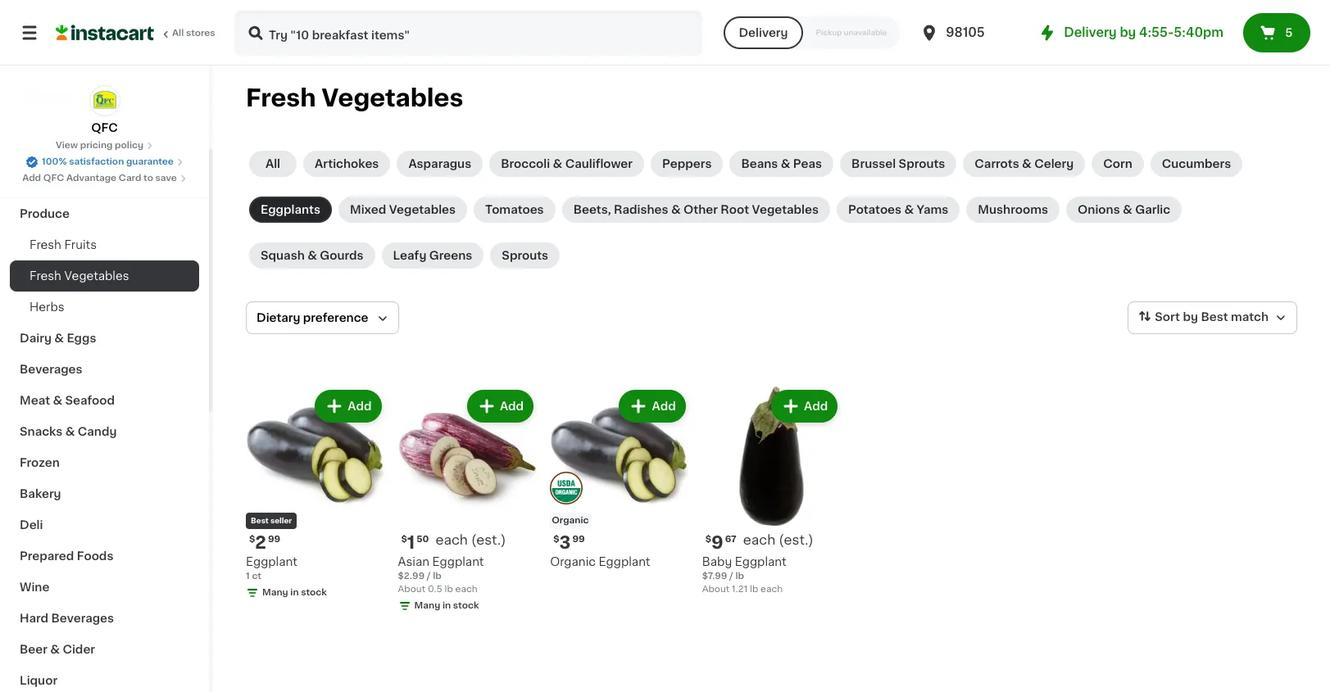 Task type: locate. For each thing, give the bounding box(es) containing it.
0 horizontal spatial (est.)
[[471, 533, 506, 546]]

snacks & candy link
[[10, 416, 199, 447]]

each inside asian eggplant $2.99 / lb about 0.5 lb each
[[455, 585, 478, 594]]

by left 4:55-
[[1120, 26, 1136, 39]]

add for eggplant
[[348, 401, 372, 412]]

$1.50 each (estimated) element
[[398, 532, 537, 554]]

2 99 from the left
[[572, 535, 585, 544]]

& inside "carrots & celery" link
[[1022, 158, 1032, 170]]

add for baby eggplant
[[804, 401, 828, 412]]

1 vertical spatial sprouts
[[502, 250, 548, 261]]

& inside beets, radishes & other root vegetables link
[[671, 204, 681, 216]]

Best match Sort by field
[[1128, 302, 1297, 334]]

carrots
[[975, 158, 1019, 170]]

0 vertical spatial beverages
[[20, 364, 82, 375]]

100%
[[42, 157, 67, 166]]

eggplant inside baby eggplant $7.99 / lb about 1.21 lb each
[[735, 556, 786, 568]]

fresh vegetables up artichokes link
[[246, 86, 463, 110]]

0 horizontal spatial 99
[[268, 535, 280, 544]]

each (est.) inside $9.67 each (estimated) element
[[743, 533, 814, 546]]

0 vertical spatial stock
[[301, 588, 327, 597]]

2 eggplant from the left
[[599, 556, 650, 568]]

1 vertical spatial all
[[265, 158, 280, 170]]

peas
[[793, 158, 822, 170]]

99 inside $ 3 99
[[572, 535, 585, 544]]

many in stock down 0.5
[[414, 601, 479, 610]]

0 horizontal spatial about
[[398, 585, 425, 594]]

organic up $ 3 99
[[552, 516, 589, 525]]

(est.) inside $9.67 each (estimated) element
[[779, 533, 814, 546]]

best for best seller
[[251, 517, 269, 524]]

squash & gourds link
[[249, 243, 375, 269]]

1 product group from the left
[[246, 387, 385, 603]]

in down asian eggplant $2.99 / lb about 0.5 lb each
[[442, 601, 451, 610]]

$ left 67
[[705, 535, 711, 544]]

0 horizontal spatial /
[[427, 572, 431, 581]]

1 horizontal spatial (est.)
[[779, 533, 814, 546]]

& inside the meat & seafood link
[[53, 395, 62, 406]]

leafy greens
[[393, 250, 472, 261]]

1 vertical spatial by
[[1183, 312, 1198, 323]]

(est.) inside $1.50 each (estimated) element
[[471, 533, 506, 546]]

all inside all stores link
[[172, 29, 184, 38]]

0 vertical spatial all
[[172, 29, 184, 38]]

best seller
[[251, 517, 292, 524]]

foods
[[77, 551, 113, 562]]

hard beverages
[[20, 613, 114, 624]]

$ down best seller
[[249, 535, 255, 544]]

each (est.) right 67
[[743, 533, 814, 546]]

eggplant inside asian eggplant $2.99 / lb about 0.5 lb each
[[432, 556, 484, 568]]

cucumbers
[[1162, 158, 1231, 170]]

0 horizontal spatial 1
[[246, 572, 250, 581]]

broccoli
[[501, 158, 550, 170]]

$9.67 each (estimated) element
[[702, 532, 841, 554]]

& for carrots & celery
[[1022, 158, 1032, 170]]

1 horizontal spatial 1
[[407, 534, 415, 551]]

dairy & eggs link
[[10, 323, 199, 354]]

$ inside $ 3 99
[[553, 535, 559, 544]]

1 vertical spatial beverages
[[51, 613, 114, 624]]

0 vertical spatial sprouts
[[899, 158, 945, 170]]

each right 0.5
[[455, 585, 478, 594]]

lb right 0.5
[[445, 585, 453, 594]]

all stores link
[[56, 10, 216, 56]]

guarantee
[[126, 157, 174, 166]]

98105 button
[[920, 10, 1018, 56]]

product group
[[246, 387, 385, 603], [398, 387, 537, 616], [550, 387, 689, 570], [702, 387, 841, 596]]

buy it again link
[[10, 44, 199, 77]]

& right beer
[[50, 644, 60, 656]]

beets, radishes & other root vegetables
[[573, 204, 819, 216]]

dietary preference button
[[246, 302, 399, 334]]

& left gourds on the left of the page
[[307, 250, 317, 261]]

& inside broccoli & cauliflower "link"
[[553, 158, 562, 170]]

1 vertical spatial fresh vegetables
[[30, 270, 129, 282]]

asian eggplant $2.99 / lb about 0.5 lb each
[[398, 556, 484, 594]]

by for sort
[[1183, 312, 1198, 323]]

1 vertical spatial many in stock
[[414, 601, 479, 610]]

1 horizontal spatial best
[[1201, 312, 1228, 323]]

& left candy
[[65, 426, 75, 438]]

& inside the onions & garlic link
[[1123, 204, 1132, 216]]

about inside asian eggplant $2.99 / lb about 0.5 lb each
[[398, 585, 425, 594]]

4 add button from the left
[[773, 392, 836, 421]]

each (est.)
[[435, 533, 506, 546], [743, 533, 814, 546]]

& right broccoli
[[553, 158, 562, 170]]

each (est.) for 1
[[435, 533, 506, 546]]

0 horizontal spatial delivery
[[739, 27, 788, 39]]

vegetables up leafy greens link
[[389, 204, 456, 216]]

1 vertical spatial fresh
[[30, 239, 61, 251]]

meat
[[20, 395, 50, 406]]

recipes link
[[10, 136, 199, 167]]

organic for organic eggplant
[[550, 556, 596, 568]]

onions & garlic link
[[1066, 197, 1182, 223]]

add
[[22, 174, 41, 183], [348, 401, 372, 412], [500, 401, 524, 412], [652, 401, 676, 412], [804, 401, 828, 412]]

1 horizontal spatial each (est.)
[[743, 533, 814, 546]]

best match
[[1201, 312, 1269, 323]]

99 inside $ 2 99
[[268, 535, 280, 544]]

0 horizontal spatial qfc
[[43, 174, 64, 183]]

/ up 1.21
[[729, 572, 733, 581]]

buy it again
[[46, 55, 115, 66]]

carrots & celery link
[[963, 151, 1085, 177]]

$ left 50
[[401, 535, 407, 544]]

fresh vegetables down fruits
[[30, 270, 129, 282]]

fresh up herbs
[[30, 270, 61, 282]]

1 horizontal spatial qfc
[[91, 122, 118, 134]]

best for best match
[[1201, 312, 1228, 323]]

all
[[172, 29, 184, 38], [265, 158, 280, 170]]

mixed vegetables link
[[338, 197, 467, 223]]

cucumbers link
[[1150, 151, 1243, 177]]

sprouts inside sprouts link
[[502, 250, 548, 261]]

0 horizontal spatial best
[[251, 517, 269, 524]]

beverages up cider
[[51, 613, 114, 624]]

each (est.) for 9
[[743, 533, 814, 546]]

about inside baby eggplant $7.99 / lb about 1.21 lb each
[[702, 585, 730, 594]]

in
[[290, 588, 299, 597], [442, 601, 451, 610]]

many in stock
[[262, 588, 327, 597], [414, 601, 479, 610]]

1 horizontal spatial about
[[702, 585, 730, 594]]

(est.) up asian eggplant $2.99 / lb about 0.5 lb each
[[471, 533, 506, 546]]

pricing
[[80, 141, 113, 150]]

fresh inside the fresh fruits link
[[30, 239, 61, 251]]

4 $ from the left
[[705, 535, 711, 544]]

fresh down produce
[[30, 239, 61, 251]]

2 each (est.) from the left
[[743, 533, 814, 546]]

/ for asian
[[427, 572, 431, 581]]

$ 9 67
[[705, 534, 736, 551]]

delivery inside delivery button
[[739, 27, 788, 39]]

1 horizontal spatial /
[[729, 572, 733, 581]]

2 add button from the left
[[469, 392, 532, 421]]

0 horizontal spatial by
[[1120, 26, 1136, 39]]

about down $7.99
[[702, 585, 730, 594]]

1 about from the left
[[398, 585, 425, 594]]

$ inside $ 1 50
[[401, 535, 407, 544]]

& left other
[[671, 204, 681, 216]]

vegetables down beans & peas link
[[752, 204, 819, 216]]

peppers
[[662, 158, 712, 170]]

0 vertical spatial 1
[[407, 534, 415, 551]]

1 $ from the left
[[249, 535, 255, 544]]

1 / from the left
[[427, 572, 431, 581]]

fresh up all link
[[246, 86, 316, 110]]

& inside 'dairy & eggs' link
[[54, 333, 64, 344]]

0 vertical spatial in
[[290, 588, 299, 597]]

save
[[155, 174, 177, 183]]

fresh
[[246, 86, 316, 110], [30, 239, 61, 251], [30, 270, 61, 282]]

0 horizontal spatial sprouts
[[502, 250, 548, 261]]

about for baby
[[702, 585, 730, 594]]

4 product group from the left
[[702, 387, 841, 596]]

qfc link
[[89, 85, 120, 136]]

by inside "delivery by 4:55-5:40pm" link
[[1120, 26, 1136, 39]]

1 add button from the left
[[317, 392, 380, 421]]

snacks
[[20, 426, 63, 438]]

eggplants link
[[249, 197, 332, 223]]

artichokes
[[315, 158, 379, 170]]

0 horizontal spatial many
[[262, 588, 288, 597]]

add qfc advantage card to save
[[22, 174, 177, 183]]

& left the "yams"
[[904, 204, 914, 216]]

tomatoes link
[[474, 197, 555, 223]]

0 vertical spatial best
[[1201, 312, 1228, 323]]

99
[[268, 535, 280, 544], [572, 535, 585, 544]]

99 right 3
[[572, 535, 585, 544]]

& for beans & peas
[[781, 158, 790, 170]]

1 horizontal spatial stock
[[453, 601, 479, 610]]

None search field
[[234, 10, 703, 56]]

many in stock down eggplant 1 ct
[[262, 588, 327, 597]]

1 left 50
[[407, 534, 415, 551]]

1 99 from the left
[[268, 535, 280, 544]]

(est.)
[[471, 533, 506, 546], [779, 533, 814, 546]]

many down eggplant 1 ct
[[262, 588, 288, 597]]

by right sort
[[1183, 312, 1198, 323]]

& inside squash & gourds link
[[307, 250, 317, 261]]

delivery inside "delivery by 4:55-5:40pm" link
[[1064, 26, 1117, 39]]

0 vertical spatial organic
[[552, 516, 589, 525]]

& inside beans & peas link
[[781, 158, 790, 170]]

in down eggplant 1 ct
[[290, 588, 299, 597]]

frozen link
[[10, 447, 199, 479]]

4 eggplant from the left
[[735, 556, 786, 568]]

each (est.) inside $1.50 each (estimated) element
[[435, 533, 506, 546]]

/ inside baby eggplant $7.99 / lb about 1.21 lb each
[[729, 572, 733, 581]]

hard beverages link
[[10, 603, 199, 634]]

1 horizontal spatial by
[[1183, 312, 1198, 323]]

asparagus
[[408, 158, 471, 170]]

$ inside $ 9 67
[[705, 535, 711, 544]]

about down $2.99
[[398, 585, 425, 594]]

delivery for delivery
[[739, 27, 788, 39]]

& inside snacks & candy link
[[65, 426, 75, 438]]

all up the 'eggplants' link
[[265, 158, 280, 170]]

beans
[[741, 158, 778, 170]]

0 vertical spatial fresh vegetables
[[246, 86, 463, 110]]

beverages
[[20, 364, 82, 375], [51, 613, 114, 624]]

(est.) up baby eggplant $7.99 / lb about 1.21 lb each
[[779, 533, 814, 546]]

3 $ from the left
[[401, 535, 407, 544]]

1 vertical spatial best
[[251, 517, 269, 524]]

it
[[72, 55, 80, 66]]

& left "celery"
[[1022, 158, 1032, 170]]

each (est.) up asian eggplant $2.99 / lb about 0.5 lb each
[[435, 533, 506, 546]]

lb
[[433, 572, 442, 581], [735, 572, 744, 581], [445, 585, 453, 594], [750, 585, 758, 594]]

all left stores
[[172, 29, 184, 38]]

1 horizontal spatial delivery
[[1064, 26, 1117, 39]]

1 horizontal spatial 99
[[572, 535, 585, 544]]

1 horizontal spatial sprouts
[[899, 158, 945, 170]]

delivery by 4:55-5:40pm link
[[1038, 23, 1224, 43]]

& left eggs
[[54, 333, 64, 344]]

1 horizontal spatial all
[[265, 158, 280, 170]]

wine link
[[10, 572, 199, 603]]

corn
[[1103, 158, 1132, 170]]

5 button
[[1243, 13, 1310, 52]]

all inside all link
[[265, 158, 280, 170]]

artichokes link
[[303, 151, 390, 177]]

2
[[255, 534, 266, 551]]

$ inside $ 2 99
[[249, 535, 255, 544]]

$ 3 99
[[553, 534, 585, 551]]

Search field
[[236, 11, 701, 54]]

& left garlic
[[1123, 204, 1132, 216]]

beverages inside 'link'
[[20, 364, 82, 375]]

instacart logo image
[[56, 23, 154, 43]]

fresh vegetables inside fresh vegetables link
[[30, 270, 129, 282]]

$ up organic eggplant at the left of the page
[[553, 535, 559, 544]]

beverages down dairy & eggs
[[20, 364, 82, 375]]

1 vertical spatial in
[[442, 601, 451, 610]]

1 vertical spatial 1
[[246, 572, 250, 581]]

3 eggplant from the left
[[432, 556, 484, 568]]

/ inside asian eggplant $2.99 / lb about 0.5 lb each
[[427, 572, 431, 581]]

delivery
[[1064, 26, 1117, 39], [739, 27, 788, 39]]

1 horizontal spatial many
[[414, 601, 440, 610]]

& right meat
[[53, 395, 62, 406]]

best left match
[[1201, 312, 1228, 323]]

sprouts down tomatoes
[[502, 250, 548, 261]]

thanksgiving link
[[10, 167, 199, 198]]

best
[[1201, 312, 1228, 323], [251, 517, 269, 524]]

seller
[[270, 517, 292, 524]]

1 horizontal spatial in
[[442, 601, 451, 610]]

organic down $ 3 99
[[550, 556, 596, 568]]

0 vertical spatial many
[[262, 588, 288, 597]]

& left peas
[[781, 158, 790, 170]]

$ 1 50
[[401, 534, 429, 551]]

1 eggplant from the left
[[246, 556, 297, 568]]

each inside baby eggplant $7.99 / lb about 1.21 lb each
[[761, 585, 783, 594]]

1 inside eggplant 1 ct
[[246, 572, 250, 581]]

by for delivery
[[1120, 26, 1136, 39]]

1 (est.) from the left
[[471, 533, 506, 546]]

about for asian
[[398, 585, 425, 594]]

fresh inside fresh vegetables link
[[30, 270, 61, 282]]

0 horizontal spatial fresh vegetables
[[30, 270, 129, 282]]

0 horizontal spatial many in stock
[[262, 588, 327, 597]]

99 for 3
[[572, 535, 585, 544]]

2 vertical spatial fresh
[[30, 270, 61, 282]]

0 horizontal spatial all
[[172, 29, 184, 38]]

0 vertical spatial many in stock
[[262, 588, 327, 597]]

hard
[[20, 613, 48, 624]]

2 about from the left
[[702, 585, 730, 594]]

100% satisfaction guarantee
[[42, 157, 174, 166]]

by inside best match sort by field
[[1183, 312, 1198, 323]]

best left seller
[[251, 517, 269, 524]]

0 vertical spatial by
[[1120, 26, 1136, 39]]

$
[[249, 535, 255, 544], [553, 535, 559, 544], [401, 535, 407, 544], [705, 535, 711, 544]]

1 each (est.) from the left
[[435, 533, 506, 546]]

fresh for produce
[[30, 239, 61, 251]]

all for all stores
[[172, 29, 184, 38]]

leafy
[[393, 250, 426, 261]]

potatoes & yams
[[848, 204, 948, 216]]

1 for eggplant
[[246, 572, 250, 581]]

1 vertical spatial organic
[[550, 556, 596, 568]]

view pricing policy link
[[56, 139, 153, 152]]

qfc up view pricing policy link
[[91, 122, 118, 134]]

product group containing 9
[[702, 387, 841, 596]]

lists
[[46, 88, 74, 99]]

& inside beer & cider link
[[50, 644, 60, 656]]

eggs
[[67, 333, 96, 344]]

service type group
[[724, 16, 900, 49]]

3 add button from the left
[[621, 392, 684, 421]]

5
[[1285, 27, 1293, 39]]

99 right 2
[[268, 535, 280, 544]]

(est.) for 1
[[471, 533, 506, 546]]

peppers link
[[651, 151, 723, 177]]

potatoes
[[848, 204, 902, 216]]

eggplant for organic eggplant
[[599, 556, 650, 568]]

eggplant for asian eggplant $2.99 / lb about 0.5 lb each
[[432, 556, 484, 568]]

many down 0.5
[[414, 601, 440, 610]]

qfc down the 100%
[[43, 174, 64, 183]]

$ for 3
[[553, 535, 559, 544]]

2 / from the left
[[729, 572, 733, 581]]

2 (est.) from the left
[[779, 533, 814, 546]]

policy
[[115, 141, 144, 150]]

& for snacks & candy
[[65, 426, 75, 438]]

2 product group from the left
[[398, 387, 537, 616]]

67
[[725, 535, 736, 544]]

each right 1.21
[[761, 585, 783, 594]]

& for potatoes & yams
[[904, 204, 914, 216]]

asparagus link
[[397, 151, 483, 177]]

item badge image
[[550, 472, 583, 505]]

/ up 0.5
[[427, 572, 431, 581]]

0 horizontal spatial each (est.)
[[435, 533, 506, 546]]

2 $ from the left
[[553, 535, 559, 544]]

1 left the ct
[[246, 572, 250, 581]]

sprouts up the "yams"
[[899, 158, 945, 170]]

best inside best match sort by field
[[1201, 312, 1228, 323]]

$2.99
[[398, 572, 425, 581]]

beer
[[20, 644, 47, 656]]

sprouts
[[899, 158, 945, 170], [502, 250, 548, 261]]

3 product group from the left
[[550, 387, 689, 570]]

& inside potatoes & yams 'link'
[[904, 204, 914, 216]]

1 vertical spatial stock
[[453, 601, 479, 610]]



Task type: vqa. For each thing, say whether or not it's contained in the screenshot.
bottommost ready
no



Task type: describe. For each thing, give the bounding box(es) containing it.
fresh for fresh fruits
[[30, 270, 61, 282]]

meat & seafood
[[20, 395, 115, 406]]

lb right 1.21
[[750, 585, 758, 594]]

1.21
[[732, 585, 748, 594]]

product group containing 1
[[398, 387, 537, 616]]

qfc logo image
[[89, 85, 120, 116]]

potatoes & yams link
[[837, 197, 960, 223]]

brussel sprouts link
[[840, 151, 957, 177]]

1 for $
[[407, 534, 415, 551]]

5:40pm
[[1174, 26, 1224, 39]]

carrots & celery
[[975, 158, 1074, 170]]

1 horizontal spatial many in stock
[[414, 601, 479, 610]]

brussel
[[852, 158, 896, 170]]

prepared
[[20, 551, 74, 562]]

frozen
[[20, 457, 60, 469]]

dairy
[[20, 333, 52, 344]]

beer & cider link
[[10, 634, 199, 665]]

0 horizontal spatial stock
[[301, 588, 327, 597]]

& for beer & cider
[[50, 644, 60, 656]]

root
[[721, 204, 749, 216]]

/ for baby
[[729, 572, 733, 581]]

beverages link
[[10, 354, 199, 385]]

broccoli & cauliflower
[[501, 158, 633, 170]]

corn link
[[1092, 151, 1144, 177]]

snacks & candy
[[20, 426, 117, 438]]

50
[[416, 535, 429, 544]]

0 vertical spatial qfc
[[91, 122, 118, 134]]

eggplant for baby eggplant $7.99 / lb about 1.21 lb each
[[735, 556, 786, 568]]

lb up 0.5
[[433, 572, 442, 581]]

baby
[[702, 556, 732, 568]]

product group containing 3
[[550, 387, 689, 570]]

mushrooms link
[[966, 197, 1060, 223]]

organic for organic
[[552, 516, 589, 525]]

all for all
[[265, 158, 280, 170]]

liquor link
[[10, 665, 199, 692]]

3
[[559, 534, 571, 551]]

0 horizontal spatial in
[[290, 588, 299, 597]]

sprouts inside brussel sprouts link
[[899, 158, 945, 170]]

& for meat & seafood
[[53, 395, 62, 406]]

dietary
[[257, 312, 300, 324]]

& for broccoli & cauliflower
[[553, 158, 562, 170]]

deli link
[[10, 510, 199, 541]]

$ 2 99
[[249, 534, 280, 551]]

stores
[[186, 29, 215, 38]]

bakery link
[[10, 479, 199, 510]]

$7.99
[[702, 572, 727, 581]]

asian
[[398, 556, 429, 568]]

add button for asian eggplant
[[469, 392, 532, 421]]

greens
[[429, 250, 472, 261]]

bakery
[[20, 488, 61, 500]]

brussel sprouts
[[852, 158, 945, 170]]

fresh fruits link
[[10, 229, 199, 261]]

99 for 2
[[268, 535, 280, 544]]

add button for baby eggplant
[[773, 392, 836, 421]]

add button for eggplant
[[317, 392, 380, 421]]

fruits
[[64, 239, 97, 251]]

add for asian eggplant
[[500, 401, 524, 412]]

1 vertical spatial qfc
[[43, 174, 64, 183]]

add button for organic eggplant
[[621, 392, 684, 421]]

each right 50
[[435, 533, 468, 546]]

0 vertical spatial fresh
[[246, 86, 316, 110]]

organic eggplant
[[550, 556, 650, 568]]

vegetables up artichokes
[[321, 86, 463, 110]]

match
[[1231, 312, 1269, 323]]

onions
[[1078, 204, 1120, 216]]

product group containing 2
[[246, 387, 385, 603]]

& for onions & garlic
[[1123, 204, 1132, 216]]

onions & garlic
[[1078, 204, 1170, 216]]

herbs
[[30, 302, 64, 313]]

$ for 1
[[401, 535, 407, 544]]

& for dairy & eggs
[[54, 333, 64, 344]]

mushrooms
[[978, 204, 1048, 216]]

vegetables up herbs link
[[64, 270, 129, 282]]

eggplants
[[261, 204, 320, 216]]

squash & gourds
[[261, 250, 364, 261]]

lb up 1.21
[[735, 572, 744, 581]]

to
[[143, 174, 153, 183]]

eggplant 1 ct
[[246, 556, 297, 581]]

0.5
[[428, 585, 442, 594]]

garlic
[[1135, 204, 1170, 216]]

1 vertical spatial many
[[414, 601, 440, 610]]

produce link
[[10, 198, 199, 229]]

produce
[[20, 208, 70, 220]]

beans & peas
[[741, 158, 822, 170]]

recipes
[[20, 146, 68, 157]]

satisfaction
[[69, 157, 124, 166]]

beets,
[[573, 204, 611, 216]]

delivery button
[[724, 16, 803, 49]]

view pricing policy
[[56, 141, 144, 150]]

(est.) for 9
[[779, 533, 814, 546]]

tomatoes
[[485, 204, 544, 216]]

card
[[119, 174, 141, 183]]

fresh vegetables link
[[10, 261, 199, 292]]

each right 67
[[743, 533, 775, 546]]

$ for 9
[[705, 535, 711, 544]]

lists link
[[10, 77, 199, 110]]

& for squash & gourds
[[307, 250, 317, 261]]

dietary preference
[[257, 312, 368, 324]]

$ for 2
[[249, 535, 255, 544]]

mixed
[[350, 204, 386, 216]]

1 horizontal spatial fresh vegetables
[[246, 86, 463, 110]]

prepared foods
[[20, 551, 113, 562]]

seafood
[[65, 395, 115, 406]]

4:55-
[[1139, 26, 1174, 39]]

add for organic eggplant
[[652, 401, 676, 412]]

98105
[[946, 26, 985, 39]]

9
[[711, 534, 723, 551]]

beans & peas link
[[730, 151, 834, 177]]

delivery for delivery by 4:55-5:40pm
[[1064, 26, 1117, 39]]

all stores
[[172, 29, 215, 38]]

sprouts link
[[490, 243, 560, 269]]



